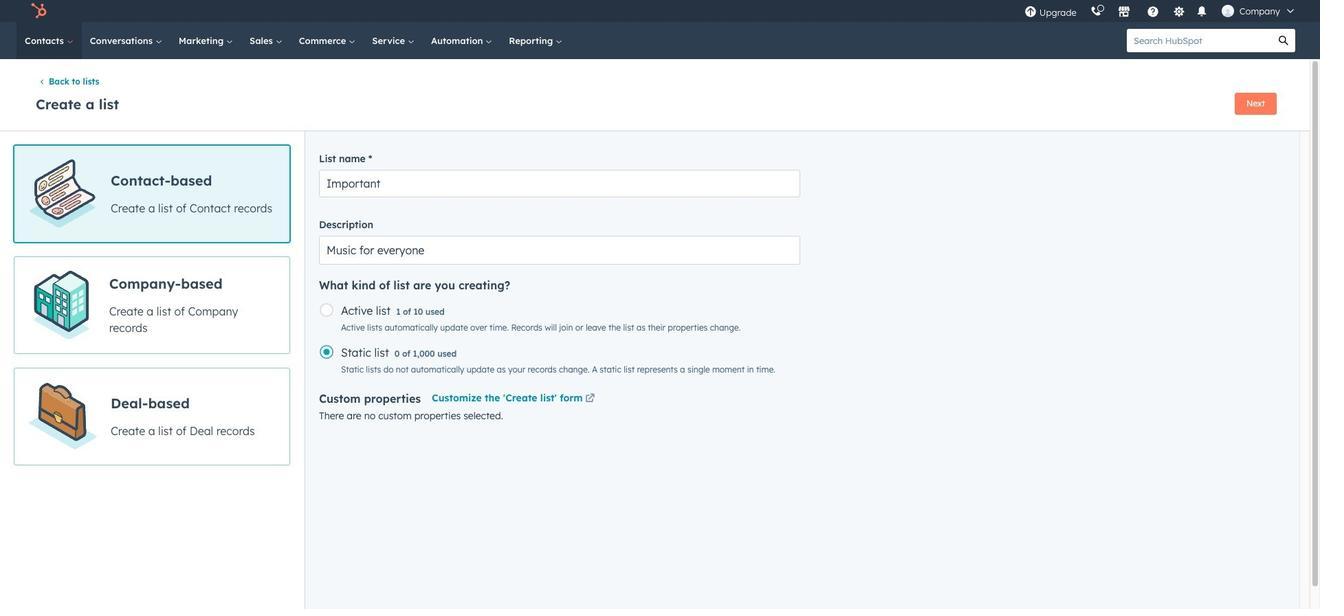 Task type: describe. For each thing, give the bounding box(es) containing it.
Search HubSpot search field
[[1127, 29, 1272, 52]]

link opens in a new window image
[[585, 394, 595, 405]]

List name text field
[[319, 170, 801, 198]]



Task type: vqa. For each thing, say whether or not it's contained in the screenshot.
your in button
no



Task type: locate. For each thing, give the bounding box(es) containing it.
link opens in a new window image
[[585, 392, 595, 408]]

None checkbox
[[14, 145, 290, 243], [14, 257, 290, 354], [14, 368, 290, 466], [14, 145, 290, 243], [14, 257, 290, 354], [14, 368, 290, 466]]

None text field
[[319, 236, 801, 265]]

menu
[[1018, 0, 1304, 22]]

marketplaces image
[[1118, 6, 1130, 19]]

jacob simon image
[[1222, 5, 1234, 17]]

banner
[[33, 89, 1277, 117]]



